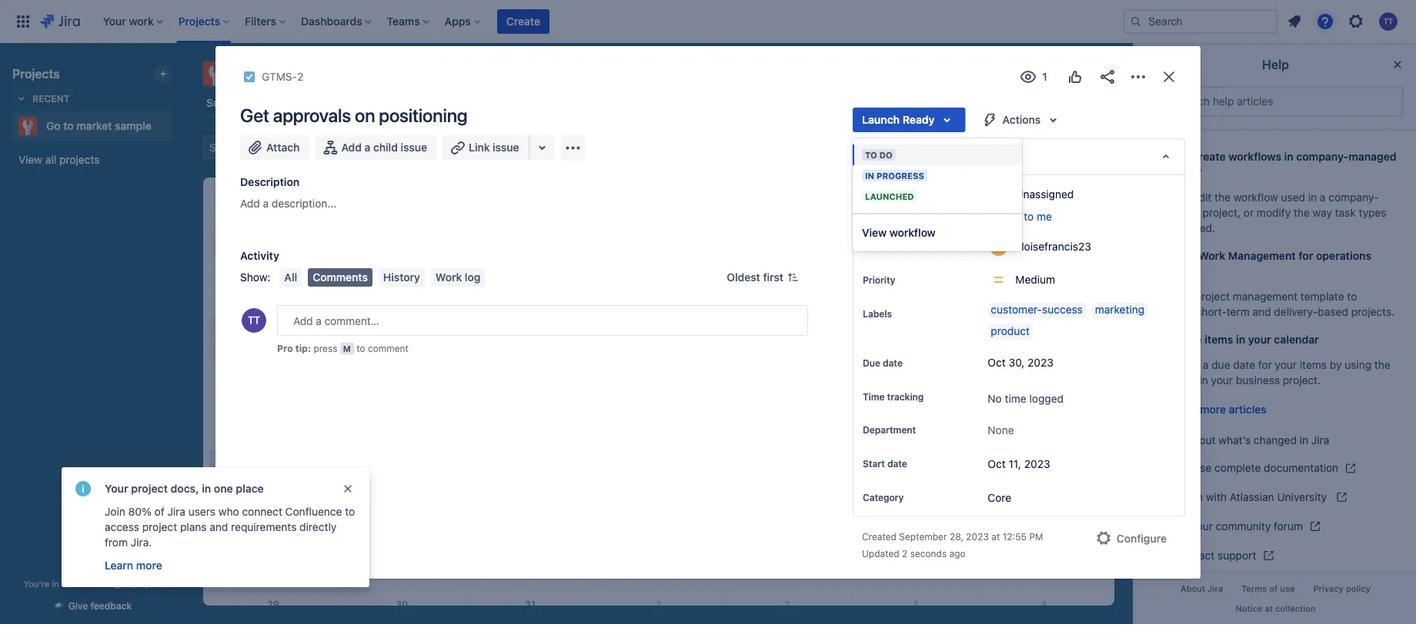 Task type: vqa. For each thing, say whether or not it's contained in the screenshot.
date related to Due date
yes



Task type: locate. For each thing, give the bounding box(es) containing it.
work inside button
[[435, 271, 462, 284]]

2 inside created september 28, 2023 at 12:55 pm updated 2 seconds ago
[[902, 549, 908, 560]]

1 vertical spatial ad
[[322, 515, 334, 528]]

row
[[209, 178, 1108, 206], [209, 206, 1119, 291], [209, 291, 1108, 375], [209, 375, 1108, 484], [209, 484, 1108, 592], [209, 592, 1108, 625]]

on up 'dismiss' icon
[[350, 455, 362, 467]]

all button
[[280, 269, 302, 287]]

view inside view all projects link
[[18, 154, 42, 166]]

at left 12:55
[[991, 532, 1000, 543]]

1 horizontal spatial learn
[[1175, 491, 1203, 504]]

0 vertical spatial sample
[[343, 63, 402, 85]]

project up short-
[[1195, 291, 1230, 303]]

a left due on the right of page
[[1203, 359, 1209, 372]]

1 vertical spatial items
[[1300, 359, 1327, 372]]

company- inside create, edit the workflow used in a company- managed project, or modify the way task types are handled.
[[1329, 191, 1379, 204]]

company- up used
[[1296, 150, 1349, 163]]

sample inside go to market sample link
[[115, 120, 152, 132]]

market up the list at left top
[[282, 63, 339, 85]]

6 right priority pin to top. only you can see pinned fields. icon at the top right
[[912, 261, 919, 274]]

1 row from the top
[[209, 178, 1108, 206]]

0 vertical spatial approvals
[[273, 105, 351, 126]]

2 horizontal spatial managed
[[1349, 150, 1397, 163]]

0 vertical spatial schedule
[[1154, 334, 1202, 346]]

1 vertical spatial positioning
[[365, 455, 422, 467]]

approvals down gtms-3 feature release email copy
[[297, 563, 347, 576]]

you're
[[24, 579, 49, 590]]

add left terry turtle 'icon'
[[341, 141, 362, 154]]

market up view all projects link
[[76, 120, 112, 132]]

9 link
[[390, 291, 414, 316]]

date for due date
[[883, 358, 903, 369]]

7 link
[[1032, 206, 1056, 231]]

project up jira.
[[142, 521, 177, 534]]

view left all
[[18, 154, 42, 166]]

reporter pin to top. only you can see pinned fields. image
[[905, 240, 917, 252]]

add people image
[[416, 138, 434, 156]]

campaign up email
[[337, 515, 387, 528]]

meeting right comment
[[433, 346, 475, 359]]

29 link
[[261, 593, 286, 617]]

0 vertical spatial go
[[234, 63, 258, 85]]

Search help articles field
[[1171, 88, 1396, 115]]

add app image
[[564, 139, 582, 157]]

launch inside launch ready dropdown button
[[862, 114, 900, 126]]

2 vertical spatial your
[[1211, 374, 1233, 387]]

1 vertical spatial campaign
[[337, 515, 387, 528]]

0 vertical spatial ad
[[838, 407, 851, 420]]

1 vertical spatial work
[[435, 271, 462, 284]]

and down management
[[1253, 306, 1271, 319]]

1 vertical spatial for
[[1258, 359, 1272, 372]]

16
[[267, 515, 279, 528]]

workflow up 'or'
[[1233, 191, 1278, 204]]

and left m
[[320, 346, 339, 359]]

use for use the project management template to manage short-term and delivery-based projects.
[[1154, 291, 1173, 303]]

1 horizontal spatial at
[[1265, 604, 1273, 614]]

0 vertical spatial meeting
[[1078, 261, 1119, 274]]

to inside how to create workflows in company-managed projects?
[[1179, 150, 1190, 163]]

a inside schedule a due date for your items by using the calendar in your business project.
[[1203, 359, 1209, 372]]

more right the 17
[[1200, 404, 1226, 416]]

0 vertical spatial more
[[1200, 404, 1226, 416]]

of right 80%
[[154, 506, 164, 519]]

1 vertical spatial get
[[276, 455, 295, 467]]

department pin to top. only you can see pinned fields. image
[[919, 424, 931, 437]]

gtms-11 button
[[209, 233, 1108, 255]]

grid
[[209, 178, 1119, 625]]

1 vertical spatial 3
[[913, 600, 919, 610]]

success
[[1042, 304, 1083, 316]]

menu bar
[[277, 269, 488, 287]]

0 horizontal spatial launch
[[282, 515, 319, 528]]

1 vertical spatial marketing
[[342, 346, 393, 359]]

press
[[314, 343, 337, 354]]

1 vertical spatial managed
[[1154, 207, 1200, 219]]

date right start
[[887, 459, 907, 470]]

complete
[[1215, 462, 1261, 475]]

to right task image
[[262, 63, 278, 85]]

1 vertical spatial gtms-2 get approvals on positioning
[[232, 563, 422, 576]]

gtms-11 link
[[209, 232, 1108, 256]]

release
[[318, 539, 355, 552]]

6 down fri
[[912, 213, 919, 224]]

0 horizontal spatial more
[[136, 560, 162, 573]]

1 vertical spatial on
[[350, 455, 362, 467]]

collapse recent projects image
[[12, 89, 31, 108]]

add a child issue button
[[315, 135, 436, 160]]

1 schedule from the top
[[1154, 334, 1202, 346]]

1 horizontal spatial go
[[234, 63, 258, 85]]

company- inside how to create workflows in company-managed projects?
[[1296, 150, 1349, 163]]

pro
[[277, 343, 293, 354]]

2 oct from the top
[[988, 458, 1006, 470]]

fri link
[[905, 178, 926, 205]]

0 horizontal spatial market
[[76, 120, 112, 132]]

0 horizontal spatial at
[[991, 532, 1000, 543]]

30
[[396, 600, 408, 610]]

2 vertical spatial 2023
[[966, 532, 989, 543]]

0 vertical spatial 11
[[267, 237, 277, 250]]

description...
[[272, 197, 337, 210]]

get down feature
[[276, 563, 295, 576]]

confluence
[[285, 506, 342, 519]]

11 link
[[646, 291, 671, 316]]

get up 22 link
[[276, 455, 295, 467]]

project.
[[1283, 374, 1321, 387]]

about jira
[[1180, 585, 1223, 595]]

managed up types
[[1349, 150, 1397, 163]]

and inside join 80% of jira users who connect confluence to access project plans and requirements directly from jira.
[[210, 521, 228, 534]]

project up 80%
[[131, 483, 168, 496]]

0 vertical spatial kickoff
[[1040, 261, 1075, 274]]

notice at collection link
[[1226, 599, 1325, 619]]

0 horizontal spatial of
[[154, 506, 164, 519]]

1 horizontal spatial campaign
[[853, 407, 903, 420]]

1 gtms-2 get approvals on positioning from the top
[[232, 455, 422, 467]]

schedule down "manage" at the right
[[1154, 334, 1202, 346]]

time
[[1005, 393, 1026, 406]]

managed up feedback
[[93, 579, 130, 590]]

1 horizontal spatial ad
[[838, 407, 851, 420]]

pm
[[1029, 532, 1043, 543]]

sample up view all projects link
[[115, 120, 152, 132]]

at down terms of use link
[[1265, 604, 1273, 614]]

0 horizontal spatial workflow
[[889, 227, 936, 239]]

learn inside learn more button
[[105, 560, 133, 573]]

learn left with
[[1175, 491, 1203, 504]]

in up "show 17 more articles"
[[1199, 374, 1208, 387]]

0 vertical spatial campaign
[[853, 407, 903, 420]]

0 vertical spatial company-
[[1296, 150, 1349, 163]]

0 vertical spatial product
[[922, 261, 962, 274]]

gtms-11
[[232, 237, 277, 250]]

0 vertical spatial add
[[341, 141, 362, 154]]

1 use from the top
[[1154, 250, 1174, 262]]

schedule for schedule items in your calendar
[[1154, 334, 1202, 346]]

items inside schedule a due date for your items by using the calendar in your business project.
[[1300, 359, 1327, 372]]

jira right about
[[1208, 585, 1223, 595]]

2 vertical spatial managed
[[93, 579, 130, 590]]

1 horizontal spatial view
[[862, 227, 887, 239]]

view inside "view workflow" "button"
[[862, 227, 887, 239]]

schedule left due on the right of page
[[1154, 359, 1200, 372]]

for left operations
[[1299, 250, 1313, 262]]

sample up calendar
[[343, 63, 402, 85]]

project inside use the project management template to manage short-term and delivery-based projects.
[[1195, 291, 1230, 303]]

managed down 'create,' at the right top of page
[[1154, 207, 1200, 219]]

campaign
[[853, 407, 903, 420], [337, 515, 387, 528]]

11 inside gtms-11 button
[[267, 237, 277, 250]]

row containing 29
[[209, 592, 1108, 625]]

your
[[105, 483, 128, 496]]

on down email
[[350, 563, 362, 576]]

1 vertical spatial 2023
[[1024, 458, 1050, 470]]

learn inside learn with atlassian university "link"
[[1175, 491, 1203, 504]]

2 vertical spatial 11
[[267, 322, 277, 335]]

date up business
[[1233, 359, 1255, 372]]

for inside use jira work management for operations project
[[1299, 250, 1313, 262]]

row containing sun
[[209, 178, 1108, 206]]

1 horizontal spatial items
[[1300, 359, 1327, 372]]

support
[[1218, 550, 1256, 562]]

0 vertical spatial items
[[1205, 334, 1233, 346]]

1 horizontal spatial meeting
[[1078, 261, 1119, 274]]

1 vertical spatial product
[[277, 346, 317, 359]]

6 row from the top
[[209, 592, 1108, 625]]

the right using
[[1374, 359, 1390, 372]]

vote options: no one has voted for this issue yet. image
[[1066, 68, 1084, 86]]

calendar
[[1274, 334, 1319, 346], [1154, 374, 1196, 387]]

and
[[965, 261, 984, 274], [1253, 306, 1271, 319], [320, 346, 339, 359], [210, 521, 228, 534]]

1 horizontal spatial of
[[1269, 585, 1278, 595]]

0 horizontal spatial marketing
[[342, 346, 393, 359]]

3 down seconds
[[913, 600, 919, 610]]

gtms-
[[262, 70, 297, 83], [232, 237, 267, 250], [876, 261, 912, 274], [232, 322, 267, 335], [232, 455, 267, 467], [232, 515, 267, 528], [232, 539, 267, 552], [232, 563, 267, 576]]

and inside 'button'
[[320, 346, 339, 359]]

column header up gtms-11 link
[[595, 178, 723, 206]]

date left due date pin to top. only you can see pinned fields. icon
[[883, 358, 903, 369]]

in right you're
[[52, 579, 59, 590]]

0 horizontal spatial sample
[[115, 120, 152, 132]]

issue right 'child'
[[401, 141, 427, 154]]

to up based at the right
[[1347, 291, 1357, 303]]

approvals up 'dismiss' icon
[[297, 455, 347, 467]]

progress
[[877, 171, 924, 181]]

0 vertical spatial 6
[[912, 213, 919, 224]]

use inside use the project management template to manage short-term and delivery-based projects.
[[1154, 291, 1173, 303]]

kickoff
[[1040, 261, 1075, 274], [396, 346, 430, 359]]

kickoff inside 'product and marketing kickoff meeting' 'button'
[[396, 346, 430, 359]]

0 vertical spatial use
[[1154, 250, 1174, 262]]

to down 'dismiss' icon
[[345, 506, 355, 519]]

22 link
[[261, 484, 286, 509]]

eloisefrancis23 image
[[382, 135, 406, 159]]

product down host
[[277, 346, 317, 359]]

schedule items in your calendar
[[1154, 334, 1319, 346]]

gtms-2 get approvals on positioning down gtms-3 feature release email copy
[[232, 563, 422, 576]]

column header down eloisefrancis23 icon
[[338, 178, 466, 206]]

a left team-
[[61, 579, 66, 590]]

0 horizontal spatial issue
[[401, 141, 427, 154]]

find out what's changed in jira link
[[1147, 426, 1404, 454]]

get up search calendar text field
[[240, 105, 269, 126]]

for for date
[[1258, 359, 1272, 372]]

documentation
[[1264, 462, 1338, 475]]

schedule inside schedule a due date for your items by using the calendar in your business project.
[[1154, 359, 1200, 372]]

2023 right 30,
[[1028, 357, 1054, 369]]

users
[[188, 506, 215, 519]]

1 horizontal spatial marketing
[[987, 261, 1038, 274]]

2 vertical spatial launch
[[282, 515, 319, 528]]

0 horizontal spatial calendar
[[1154, 374, 1196, 387]]

0 horizontal spatial work
[[435, 271, 462, 284]]

1 horizontal spatial sample
[[343, 63, 402, 85]]

using
[[1345, 359, 1372, 372]]

7
[[1041, 213, 1047, 224]]

your up project.
[[1275, 359, 1297, 372]]

0 vertical spatial launch
[[862, 114, 900, 126]]

menu bar containing all
[[277, 269, 488, 287]]

delivery-
[[1274, 306, 1318, 319]]

learn for learn more
[[105, 560, 133, 573]]

your down term
[[1248, 334, 1271, 346]]

2 horizontal spatial your
[[1275, 359, 1297, 372]]

out
[[1199, 434, 1216, 447]]

1 horizontal spatial workflow
[[1233, 191, 1278, 204]]

4
[[1041, 600, 1047, 610]]

use up "manage" at the right
[[1154, 291, 1173, 303]]

1 oct from the top
[[988, 357, 1006, 369]]

a left 'child'
[[364, 141, 370, 154]]

1 vertical spatial learn
[[105, 560, 133, 573]]

workflow up reporter pin to top. only you can see pinned fields. image
[[889, 227, 936, 239]]

date for start date
[[887, 459, 907, 470]]

1 horizontal spatial add
[[341, 141, 362, 154]]

approvals inside dialog
[[273, 105, 351, 126]]

task
[[1335, 207, 1356, 219]]

0 vertical spatial positioning
[[379, 105, 467, 126]]

operations
[[1316, 250, 1371, 262]]

learn with atlassian university
[[1175, 491, 1330, 504]]

0 horizontal spatial kickoff
[[396, 346, 430, 359]]

a
[[364, 141, 370, 154], [1320, 191, 1326, 204], [263, 197, 269, 210], [1203, 359, 1209, 372], [61, 579, 66, 590]]

at inside created september 28, 2023 at 12:55 pm updated 2 seconds ago
[[991, 532, 1000, 543]]

comment
[[368, 343, 409, 354]]

marketing link
[[1092, 303, 1148, 319]]

articles
[[1229, 404, 1267, 416]]

sun
[[263, 192, 283, 203]]

create
[[506, 15, 540, 28]]

view up reporter
[[862, 227, 887, 239]]

11 for gtms-11
[[267, 237, 277, 250]]

to left the 7
[[1024, 210, 1034, 223]]

terry turtle image
[[362, 135, 386, 159]]

to up projects?
[[1179, 150, 1190, 163]]

show:
[[240, 271, 270, 284]]

link issue button
[[443, 135, 530, 160]]

1 horizontal spatial issue
[[493, 141, 519, 154]]

due
[[1212, 359, 1230, 372]]

a inside create, edit the workflow used in a company- managed project, or modify the way task types are handled.
[[1320, 191, 1326, 204]]

items up due on the right of page
[[1205, 334, 1233, 346]]

jira image
[[40, 12, 80, 31], [40, 12, 80, 31]]

unscheduled image
[[868, 141, 880, 153]]

launch inside launch ad campaign button
[[798, 407, 835, 420]]

2023 right 11,
[[1024, 458, 1050, 470]]

campaign inside launch ad campaign button
[[853, 407, 903, 420]]

issue
[[401, 141, 427, 154], [493, 141, 519, 154]]

on up terry turtle 'icon'
[[355, 105, 375, 126]]

in right workflows
[[1284, 150, 1293, 163]]

actions button
[[972, 108, 1072, 132]]

campaign down time
[[853, 407, 903, 420]]

details
[[863, 150, 899, 163]]

1 column header from the left
[[338, 178, 466, 206]]

4 row from the top
[[209, 375, 1108, 484]]

link web pages and more image
[[533, 139, 551, 157]]

2023 right 28,
[[966, 532, 989, 543]]

1 horizontal spatial your
[[1248, 334, 1271, 346]]

11 right profile image of terry turtle
[[267, 322, 277, 335]]

in inside create, edit the workflow used in a company- managed project, or modify the way task types are handled.
[[1308, 191, 1317, 204]]

Search field
[[1124, 9, 1278, 34]]

12:55
[[1002, 532, 1027, 543]]

product down "view workflow" "button"
[[922, 261, 962, 274]]

items up project.
[[1300, 359, 1327, 372]]

1
[[656, 600, 661, 610]]

1 horizontal spatial launch
[[798, 407, 835, 420]]

you're in a team-managed project
[[24, 579, 161, 590]]

2023 for oct 11, 2023
[[1024, 458, 1050, 470]]

2 vertical spatial positioning
[[365, 563, 422, 576]]

term
[[1227, 306, 1250, 319]]

jira down 'handled.' at top
[[1176, 250, 1196, 262]]

in inside schedule a due date for your items by using the calendar in your business project.
[[1199, 374, 1208, 387]]

add left sun
[[240, 197, 260, 210]]

marketing inside 'button'
[[342, 346, 393, 359]]

tab list
[[194, 89, 1124, 117]]

company- up task
[[1329, 191, 1379, 204]]

a for schedule a due date for your items by using the calendar in your business project.
[[1203, 359, 1209, 372]]

management
[[1233, 291, 1298, 303]]

give
[[68, 601, 88, 612]]

add inside add a child issue button
[[341, 141, 362, 154]]

jira up plans
[[167, 506, 185, 519]]

1 vertical spatial use
[[1154, 291, 1173, 303]]

0 vertical spatial oct
[[988, 357, 1006, 369]]

0 vertical spatial learn
[[1175, 491, 1203, 504]]

a down description
[[263, 197, 269, 210]]

11 up the show:
[[267, 237, 277, 250]]

12
[[782, 298, 792, 309]]

view
[[18, 154, 42, 166], [862, 227, 887, 239]]

0 vertical spatial workflow
[[1233, 191, 1278, 204]]

timeline
[[423, 97, 466, 109]]

approvals down "copy link to issue" image
[[273, 105, 351, 126]]

1 vertical spatial sample
[[115, 120, 152, 132]]

a inside button
[[364, 141, 370, 154]]

for up business
[[1258, 359, 1272, 372]]

community
[[1216, 521, 1271, 533]]

created september 28, 2023 at 12:55 pm updated 2 seconds ago
[[862, 532, 1043, 560]]

3 down requirements
[[267, 539, 274, 552]]

kickoff down eloisefrancis23
[[1040, 261, 1075, 274]]

kickoff down 9 link
[[396, 346, 430, 359]]

row containing launch ad campaign
[[209, 375, 1108, 484]]

1 vertical spatial calendar
[[1154, 374, 1196, 387]]

to right m
[[356, 343, 365, 354]]

1 horizontal spatial more
[[1200, 404, 1226, 416]]

primary element
[[9, 0, 1124, 43]]

1 vertical spatial market
[[76, 120, 112, 132]]

view for view all projects
[[18, 154, 42, 166]]

oldest first button
[[718, 269, 808, 287]]

go to market sample up view all projects link
[[46, 120, 152, 132]]

product link
[[988, 325, 1033, 340]]

company-
[[1296, 150, 1349, 163], [1329, 191, 1379, 204]]

category
[[863, 493, 904, 504]]

connect
[[242, 506, 282, 519]]

2 schedule from the top
[[1154, 359, 1200, 372]]

use down are
[[1154, 250, 1174, 262]]

1 horizontal spatial work
[[1198, 250, 1225, 262]]

for inside schedule a due date for your items by using the calendar in your business project.
[[1258, 359, 1272, 372]]

more down jira.
[[136, 560, 162, 573]]

for for management
[[1299, 250, 1313, 262]]

short-
[[1196, 306, 1227, 319]]

1 horizontal spatial managed
[[1154, 207, 1200, 219]]

0 vertical spatial 3
[[267, 539, 274, 552]]

5 row from the top
[[209, 484, 1108, 592]]

more inside button
[[1200, 404, 1226, 416]]

requirements
[[231, 521, 297, 534]]

a up way
[[1320, 191, 1326, 204]]

calendar up show
[[1154, 374, 1196, 387]]

1 vertical spatial workflow
[[889, 227, 936, 239]]

0 vertical spatial view
[[18, 154, 42, 166]]

0 vertical spatial calendar
[[1274, 334, 1319, 346]]

1 horizontal spatial product
[[922, 261, 962, 274]]

0 horizontal spatial view
[[18, 154, 42, 166]]

1 horizontal spatial market
[[282, 63, 339, 85]]

calendar down the delivery-
[[1274, 334, 1319, 346]]

and down who
[[210, 521, 228, 534]]

jira inside use jira work management for operations project
[[1176, 250, 1196, 262]]

calendar inside schedule a due date for your items by using the calendar in your business project.
[[1154, 374, 1196, 387]]

your down due on the right of page
[[1211, 374, 1233, 387]]

oct left 11,
[[988, 458, 1006, 470]]

2 vertical spatial on
[[350, 563, 362, 576]]

1 vertical spatial view
[[862, 227, 887, 239]]

add for add a child issue
[[341, 141, 362, 154]]

work inside use jira work management for operations project
[[1198, 250, 1225, 262]]

6 link
[[903, 206, 928, 231]]

launch
[[862, 114, 900, 126], [798, 407, 835, 420], [282, 515, 319, 528]]

column header
[[338, 178, 466, 206], [466, 178, 595, 206], [595, 178, 723, 206]]

1 vertical spatial meeting
[[433, 346, 475, 359]]

add for add a description...
[[240, 197, 260, 210]]

gtms-2 get approvals on positioning up 'dismiss' icon
[[232, 455, 422, 467]]

use inside use jira work management for operations project
[[1154, 250, 1174, 262]]

0 horizontal spatial for
[[1258, 359, 1272, 372]]

in inside how to create workflows in company-managed projects?
[[1284, 150, 1293, 163]]

2 use from the top
[[1154, 291, 1173, 303]]

assign
[[988, 210, 1021, 223]]



Task type: describe. For each thing, give the bounding box(es) containing it.
11,
[[1009, 458, 1021, 470]]

2 column header from the left
[[466, 178, 595, 206]]

menu bar inside get approvals on positioning dialog
[[277, 269, 488, 287]]

gtms-6 product and marketing kickoff meeting
[[876, 261, 1119, 274]]

launch for launch ad campaign
[[798, 407, 835, 420]]

managed inside create, edit the workflow used in a company- managed project, or modify the way task types are handled.
[[1154, 207, 1200, 219]]

0 vertical spatial go to market sample
[[234, 63, 402, 85]]

learn more
[[105, 560, 162, 573]]

jira inside button
[[1208, 585, 1223, 595]]

workflow inside "button"
[[889, 227, 936, 239]]

overdue image
[[1072, 238, 1084, 250]]

and inside use the project management template to manage short-term and delivery-based projects.
[[1253, 306, 1271, 319]]

1 vertical spatial your
[[1275, 359, 1297, 372]]

help
[[1262, 57, 1289, 72]]

2 vertical spatial approvals
[[297, 563, 347, 576]]

ask our community forum
[[1175, 521, 1303, 533]]

in left one
[[202, 483, 211, 496]]

modify
[[1257, 207, 1291, 219]]

docs,
[[170, 483, 199, 496]]

edit
[[1193, 191, 1212, 204]]

on inside dialog
[[355, 105, 375, 126]]

in
[[865, 171, 874, 181]]

2023 inside created september 28, 2023 at 12:55 pm updated 2 seconds ago
[[966, 532, 989, 543]]

customer-success
[[991, 304, 1083, 316]]

in up documentation
[[1300, 434, 1308, 447]]

3 row from the top
[[209, 291, 1108, 375]]

profile image of terry turtle image
[[242, 309, 266, 333]]

0 horizontal spatial your
[[1211, 374, 1233, 387]]

18 cell
[[595, 375, 723, 484]]

gtms-16 launch ad campaign
[[232, 515, 387, 528]]

jira up documentation
[[1311, 434, 1329, 447]]

positioning inside dialog
[[379, 105, 467, 126]]

atlassian
[[1230, 491, 1274, 504]]

6 inside 6 link
[[912, 213, 919, 224]]

29
[[267, 600, 279, 610]]

ad inside button
[[838, 407, 851, 420]]

12 link
[[775, 291, 799, 316]]

get inside dialog
[[240, 105, 269, 126]]

gtms- inside get approvals on positioning dialog
[[262, 70, 297, 83]]

work log
[[435, 271, 480, 284]]

by
[[1330, 359, 1342, 372]]

grid containing gtms-11
[[209, 178, 1119, 625]]

0 horizontal spatial ad
[[322, 515, 334, 528]]

launch ad campaign button
[[726, 403, 1108, 424]]

0 horizontal spatial 3
[[267, 539, 274, 552]]

browse complete documentation
[[1175, 462, 1338, 475]]

newest first image
[[787, 272, 799, 284]]

dismiss image
[[342, 483, 354, 496]]

join 80% of jira users who connect confluence to access project plans and requirements directly from jira.
[[105, 506, 355, 549]]

0 horizontal spatial managed
[[93, 579, 130, 590]]

core
[[988, 492, 1011, 504]]

20 link
[[903, 376, 928, 400]]

11 for gtms-11 host webinar
[[267, 322, 277, 335]]

tab list containing calendar
[[194, 89, 1124, 117]]

0 vertical spatial market
[[282, 63, 339, 85]]

webinar
[[307, 322, 347, 335]]

jira.
[[131, 537, 152, 549]]

to inside join 80% of jira users who connect confluence to access project plans and requirements directly from jira.
[[345, 506, 355, 519]]

assign to me button
[[988, 209, 1169, 225]]

product and marketing kickoff meeting button
[[209, 342, 592, 363]]

join
[[105, 506, 125, 519]]

meeting inside 'button'
[[433, 346, 475, 359]]

1 horizontal spatial calendar
[[1274, 334, 1319, 346]]

history
[[383, 271, 420, 284]]

to inside use the project management template to manage short-term and delivery-based projects.
[[1347, 291, 1357, 303]]

start
[[863, 459, 885, 470]]

host
[[280, 322, 304, 335]]

how
[[1154, 150, 1177, 163]]

to inside button
[[1024, 210, 1034, 223]]

marketing
[[1095, 304, 1145, 316]]

configure
[[1116, 532, 1167, 545]]

a for add a description...
[[263, 197, 269, 210]]

way
[[1313, 207, 1332, 219]]

timeline link
[[420, 89, 469, 117]]

31
[[525, 600, 536, 610]]

oct for oct 11, 2023
[[988, 458, 1006, 470]]

project down learn more button at bottom left
[[132, 579, 161, 590]]

what's
[[1218, 434, 1251, 447]]

learn for learn with atlassian university
[[1175, 491, 1203, 504]]

17
[[1186, 404, 1197, 416]]

get approvals on positioning dialog
[[215, 46, 1201, 604]]

1 vertical spatial 6
[[912, 261, 919, 274]]

actions
[[1002, 114, 1041, 126]]

schedule a due date for your items by using the calendar in your business project.
[[1154, 359, 1390, 387]]

managed inside how to create workflows in company-managed projects?
[[1349, 150, 1397, 163]]

reporter
[[863, 241, 902, 252]]

do
[[879, 150, 892, 160]]

close image
[[1160, 68, 1178, 86]]

who
[[218, 506, 239, 519]]

1 horizontal spatial kickoff
[[1040, 261, 1075, 274]]

our
[[1196, 521, 1213, 533]]

add a description...
[[240, 197, 337, 210]]

0 horizontal spatial campaign
[[337, 515, 387, 528]]

to
[[865, 150, 877, 160]]

the inside use the project management template to manage short-term and delivery-based projects.
[[1176, 291, 1192, 303]]

3 link
[[903, 593, 928, 617]]

launch for launch ready
[[862, 114, 900, 126]]

date inside schedule a due date for your items by using the calendar in your business project.
[[1233, 359, 1255, 372]]

link
[[469, 141, 490, 154]]

0 vertical spatial your
[[1248, 334, 1271, 346]]

1 horizontal spatial 3
[[913, 600, 919, 610]]

priority pin to top. only you can see pinned fields. image
[[898, 274, 911, 286]]

task image
[[243, 71, 256, 83]]

info image
[[74, 480, 92, 499]]

product inside 'button'
[[277, 346, 317, 359]]

the up the project,
[[1214, 191, 1231, 204]]

workflows
[[1228, 150, 1281, 163]]

directly
[[299, 521, 337, 534]]

show
[[1155, 404, 1183, 416]]

use
[[1280, 585, 1295, 595]]

2 gtms-2 get approvals on positioning from the top
[[232, 563, 422, 576]]

and down "view workflow" "button"
[[965, 261, 984, 274]]

more inside button
[[136, 560, 162, 573]]

create banner
[[0, 0, 1416, 43]]

1 vertical spatial approvals
[[297, 455, 347, 467]]

create,
[[1154, 191, 1190, 204]]

project settings
[[784, 97, 864, 109]]

Add a comment… field
[[277, 306, 808, 336]]

row containing gtms-16
[[209, 484, 1108, 592]]

project inside use jira work management for operations project
[[1154, 265, 1190, 278]]

2 vertical spatial get
[[276, 563, 295, 576]]

sat
[[1035, 192, 1053, 203]]

time
[[863, 392, 885, 402]]

use for use jira work management for operations project
[[1154, 250, 1174, 262]]

pro tip: press m to comment
[[277, 343, 409, 354]]

schedule for schedule a due date for your items by using the calendar in your business project.
[[1154, 359, 1200, 372]]

3 column header from the left
[[595, 178, 723, 206]]

find
[[1175, 434, 1196, 447]]

create, edit the workflow used in a company- managed project, or modify the way task types are handled.
[[1154, 191, 1386, 235]]

gtms- inside button
[[232, 237, 267, 250]]

0 vertical spatial marketing
[[987, 261, 1038, 274]]

14 link
[[1032, 291, 1056, 316]]

Search calendar text field
[[205, 136, 322, 158]]

0 horizontal spatial items
[[1205, 334, 1233, 346]]

assign to me
[[988, 210, 1052, 223]]

due date pin to top. only you can see pinned fields. image
[[906, 357, 918, 369]]

a for add a child issue
[[364, 141, 370, 154]]

jira inside join 80% of jira users who connect confluence to access project plans and requirements directly from jira.
[[167, 506, 185, 519]]

contact
[[1175, 550, 1215, 562]]

used
[[1281, 191, 1305, 204]]

80%
[[128, 506, 152, 519]]

actions image
[[1129, 68, 1147, 86]]

learn with atlassian university link
[[1147, 483, 1404, 513]]

assignee
[[863, 189, 903, 199]]

notice
[[1236, 604, 1262, 614]]

or
[[1244, 207, 1254, 219]]

gtms-2 link
[[262, 68, 304, 86]]

to down recent
[[63, 120, 74, 132]]

copy link to issue image
[[300, 70, 313, 82]]

attach button
[[240, 135, 309, 160]]

gtms-3 feature release email copy
[[232, 539, 413, 552]]

the down used
[[1294, 207, 1310, 219]]

use jira work management for operations project
[[1154, 250, 1371, 278]]

unscheduled (13)
[[883, 140, 973, 153]]

2 row from the top
[[209, 206, 1119, 291]]

of inside join 80% of jira users who connect confluence to access project plans and requirements directly from jira.
[[154, 506, 164, 519]]

2023 for oct 30, 2023
[[1028, 357, 1054, 369]]

project
[[784, 97, 820, 109]]

workflow inside create, edit the workflow used in a company- managed project, or modify the way task types are handled.
[[1233, 191, 1278, 204]]

11 inside 11 link
[[654, 298, 663, 309]]

2 issue from the left
[[493, 141, 519, 154]]

projects.
[[1351, 306, 1395, 319]]

search image
[[1130, 15, 1142, 28]]

place
[[236, 483, 264, 496]]

oct for oct 30, 2023
[[988, 357, 1006, 369]]

view for view workflow
[[862, 227, 887, 239]]

1 issue from the left
[[401, 141, 427, 154]]

recent
[[32, 93, 70, 104]]

1 vertical spatial at
[[1265, 604, 1273, 614]]

projects
[[59, 154, 100, 166]]

sun link
[[260, 178, 286, 205]]

0 horizontal spatial go
[[46, 120, 61, 132]]

launch ad campaign
[[798, 407, 903, 420]]

4 cell
[[595, 206, 723, 291]]

31 link
[[518, 593, 543, 617]]

launch ad campaign link
[[725, 402, 1108, 425]]

close image
[[1388, 55, 1407, 74]]

the inside schedule a due date for your items by using the calendar in your business project.
[[1374, 359, 1390, 372]]

share image
[[1098, 68, 1117, 86]]

product
[[991, 325, 1030, 338]]

details element
[[853, 139, 1185, 175]]

project inside join 80% of jira users who connect confluence to access project plans and requirements directly from jira.
[[142, 521, 177, 534]]

list link
[[319, 89, 343, 117]]

in down term
[[1236, 334, 1245, 346]]

view workflow button
[[853, 215, 1022, 252]]

labels
[[863, 309, 892, 319]]

copy
[[388, 539, 413, 552]]

1 vertical spatial go to market sample
[[46, 120, 152, 132]]



